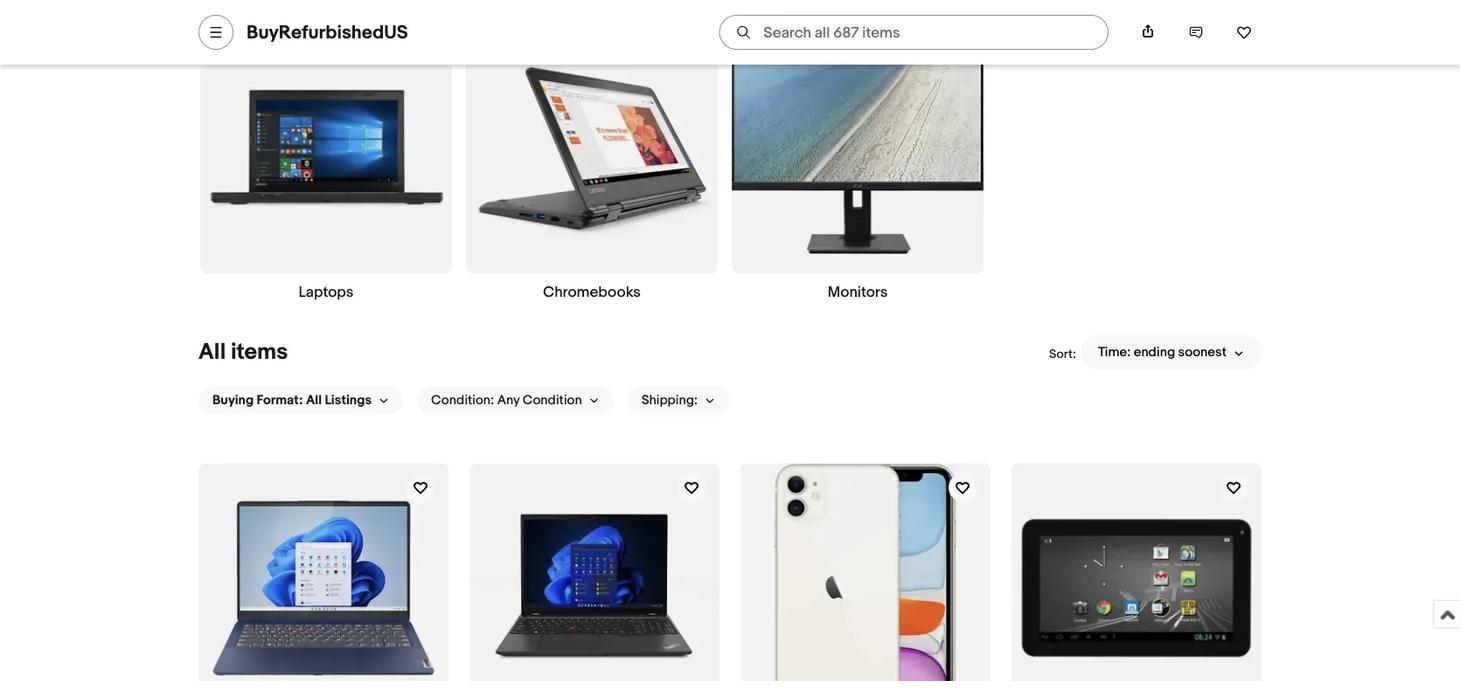 Task type: locate. For each thing, give the bounding box(es) containing it.
all left the "items"
[[198, 339, 226, 366]]

all right format:
[[306, 393, 322, 409]]

time: ending soonest button
[[1081, 335, 1262, 370]]

all
[[198, 339, 226, 366], [306, 393, 322, 409]]

lenovo thinkpad t16 g1 16" i5-1235u 24gb 512gb ssd w11p-64 : quick view image
[[470, 464, 720, 682]]

laptops button
[[200, 22, 452, 302]]

1 vertical spatial all
[[306, 393, 322, 409]]

condition: any condition
[[431, 393, 582, 409]]

buying format: all listings button
[[198, 387, 403, 415]]

buyrefurbishedus
[[247, 21, 408, 44]]

sort:
[[1049, 347, 1076, 362]]

items
[[231, 339, 288, 366]]

save this seller buyrefurbishedus image
[[1236, 24, 1252, 40]]

listings
[[325, 393, 372, 409]]

condition
[[523, 393, 582, 409]]

chromebooks button
[[466, 22, 718, 302]]

all items
[[198, 339, 288, 366]]

shipping:
[[641, 393, 698, 409]]

buying format: all listings
[[212, 393, 372, 409]]

any
[[497, 393, 520, 409]]

buyrefurbishedus link
[[247, 21, 408, 44]]

time:
[[1098, 345, 1131, 361]]

soonest
[[1178, 345, 1227, 361]]

1 horizontal spatial all
[[306, 393, 322, 409]]

digital2 digital2 deluxe ll 7" tablet () 32 gb android os : quick view image
[[1012, 464, 1262, 682]]

laptops
[[299, 284, 354, 302]]

format:
[[257, 393, 303, 409]]

ending
[[1134, 345, 1175, 361]]

buying
[[212, 393, 254, 409]]

0 vertical spatial all
[[198, 339, 226, 366]]



Task type: vqa. For each thing, say whether or not it's contained in the screenshot.
"Sort:"
yes



Task type: describe. For each thing, give the bounding box(es) containing it.
condition: any condition button
[[417, 387, 613, 415]]

monitors button
[[732, 22, 984, 302]]

lenovo ideapad flex 5 14abr8 14" touch amd ryzen 5 7530u 8gb 512gb ssd w11h : quick view image
[[198, 464, 449, 682]]

shipping: button
[[627, 387, 729, 415]]

Search all 687 items field
[[719, 15, 1109, 50]]

time: ending soonest
[[1098, 345, 1227, 361]]

0 horizontal spatial all
[[198, 339, 226, 366]]

apple iphone 11 6.1" smart/mobile phones (unlocked) 128gb ios white : quick view image
[[774, 464, 957, 682]]

all inside popup button
[[306, 393, 322, 409]]

monitors
[[828, 284, 888, 302]]

chromebooks
[[543, 284, 641, 302]]

condition:
[[431, 393, 494, 409]]



